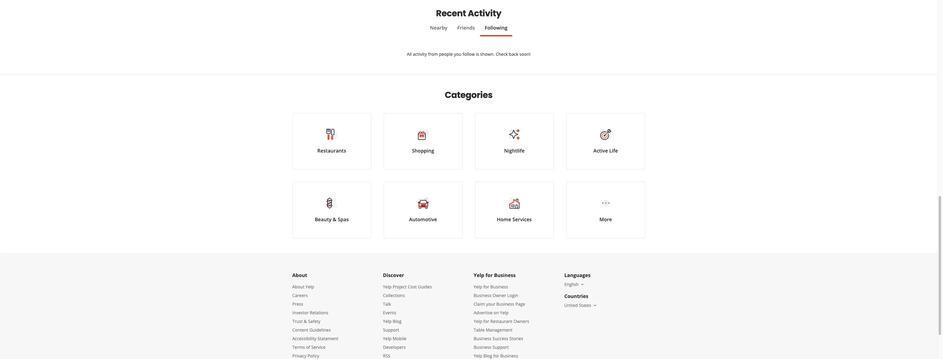 Task type: vqa. For each thing, say whether or not it's contained in the screenshot.
"Offers Military Discount"
no



Task type: describe. For each thing, give the bounding box(es) containing it.
discover
[[383, 272, 404, 279]]

project
[[393, 284, 407, 290]]

active life link
[[567, 113, 646, 170]]

soon!
[[520, 51, 531, 57]]

safety
[[308, 319, 321, 325]]

restaurants link
[[292, 113, 372, 170]]

relations
[[310, 310, 329, 316]]

for down business support link at the right of page
[[494, 353, 500, 359]]

all activity from people you follow is shown. check back soon!
[[407, 51, 531, 57]]

statement
[[318, 336, 339, 342]]

activity
[[413, 51, 427, 57]]

your
[[486, 302, 496, 307]]

press link
[[292, 302, 303, 307]]

yelp up yelp for business link
[[474, 272, 485, 279]]

yelp for business
[[474, 272, 516, 279]]

services
[[513, 216, 532, 223]]

table management link
[[474, 328, 513, 333]]

press
[[292, 302, 303, 307]]

policy
[[308, 353, 319, 359]]

management
[[486, 328, 513, 333]]

about for about yelp careers press investor relations trust & safety content guidelines accessibility statement terms of service privacy policy
[[292, 284, 305, 290]]

developers
[[383, 345, 406, 351]]

nightlife link
[[475, 113, 554, 170]]

yelp for business business owner login claim your business page advertise on yelp yelp for restaurant owners table management business success stories business support yelp blog for business
[[474, 284, 529, 359]]

talk
[[383, 302, 391, 307]]

explore recent activity section section
[[292, 0, 646, 75]]

nearby
[[430, 24, 448, 31]]

yelp up claim
[[474, 284, 483, 290]]

yelp project cost guides link
[[383, 284, 432, 290]]

languages
[[565, 272, 591, 279]]

guides
[[418, 284, 432, 290]]

home
[[497, 216, 512, 223]]

category navigation section navigation
[[286, 75, 652, 253]]

rss link
[[383, 353, 391, 359]]

home services link
[[475, 182, 554, 239]]

you
[[454, 51, 462, 57]]

english button
[[565, 282, 585, 288]]

business owner login link
[[474, 293, 519, 299]]

collections
[[383, 293, 405, 299]]

countries
[[565, 293, 589, 300]]

following
[[485, 24, 508, 31]]

united states
[[565, 303, 592, 309]]

blog inside 'yelp project cost guides collections talk events yelp blog support yelp mobile developers rss'
[[393, 319, 402, 325]]

investor relations link
[[292, 310, 329, 316]]

business up yelp for business link
[[494, 272, 516, 279]]

collections link
[[383, 293, 405, 299]]

about yelp careers press investor relations trust & safety content guidelines accessibility statement terms of service privacy policy
[[292, 284, 339, 359]]

careers link
[[292, 293, 308, 299]]

yelp for business link
[[474, 284, 508, 290]]

recent
[[436, 7, 466, 19]]

automotive
[[409, 216, 437, 223]]

events
[[383, 310, 396, 316]]

stories
[[510, 336, 524, 342]]

for up 'business owner login' link
[[484, 284, 490, 290]]

on
[[494, 310, 499, 316]]

content
[[292, 328, 309, 333]]

terms
[[292, 345, 305, 351]]

advertise
[[474, 310, 493, 316]]

cost
[[408, 284, 417, 290]]

content guidelines link
[[292, 328, 331, 333]]

yelp down support link
[[383, 336, 392, 342]]

privacy
[[292, 353, 307, 359]]

business up claim
[[474, 293, 492, 299]]

friends
[[458, 24, 475, 31]]

blog inside yelp for business business owner login claim your business page advertise on yelp yelp for restaurant owners table management business success stories business support yelp blog for business
[[484, 353, 493, 359]]

english
[[565, 282, 579, 288]]

about yelp link
[[292, 284, 314, 290]]

active
[[594, 148, 608, 154]]

developers link
[[383, 345, 406, 351]]

accessibility statement link
[[292, 336, 339, 342]]

support inside 'yelp project cost guides collections talk events yelp blog support yelp mobile developers rss'
[[383, 328, 399, 333]]



Task type: locate. For each thing, give the bounding box(es) containing it.
trust & safety link
[[292, 319, 321, 325]]

yelp up careers link
[[306, 284, 314, 290]]

1 about from the top
[[292, 272, 307, 279]]

nightlife
[[505, 148, 525, 154]]

tab list
[[292, 24, 646, 36]]

back
[[509, 51, 519, 57]]

careers
[[292, 293, 308, 299]]

united states button
[[565, 303, 598, 309]]

yelp
[[474, 272, 485, 279], [306, 284, 314, 290], [383, 284, 392, 290], [474, 284, 483, 290], [500, 310, 509, 316], [383, 319, 392, 325], [474, 319, 483, 325], [383, 336, 392, 342], [474, 353, 483, 359]]

support down yelp blog link
[[383, 328, 399, 333]]

1 horizontal spatial support
[[493, 345, 509, 351]]

rss
[[383, 353, 391, 359]]

check
[[496, 51, 508, 57]]

yelp mobile link
[[383, 336, 407, 342]]

1 horizontal spatial &
[[333, 216, 337, 223]]

automotive link
[[384, 182, 463, 239]]

&
[[333, 216, 337, 223], [304, 319, 307, 325]]

owner
[[493, 293, 506, 299]]

about
[[292, 272, 307, 279], [292, 284, 305, 290]]

16 chevron down v2 image
[[593, 303, 598, 308]]

yelp up collections
[[383, 284, 392, 290]]

more link
[[567, 182, 646, 239]]

talk link
[[383, 302, 391, 307]]

restaurants
[[318, 148, 346, 154]]

of
[[306, 345, 310, 351]]

categories
[[445, 89, 493, 101]]

is
[[476, 51, 479, 57]]

0 horizontal spatial support
[[383, 328, 399, 333]]

restaurant
[[491, 319, 513, 325]]

yelp blog for business link
[[474, 353, 518, 359]]

owners
[[514, 319, 529, 325]]

shopping link
[[384, 113, 463, 170]]

yelp down business support link at the right of page
[[474, 353, 483, 359]]

16 chevron down v2 image
[[580, 282, 585, 287]]

about up careers link
[[292, 284, 305, 290]]

all
[[407, 51, 412, 57]]

yelp down events link
[[383, 319, 392, 325]]

recent activity
[[436, 7, 502, 19]]

about up the about yelp link
[[292, 272, 307, 279]]

0 vertical spatial support
[[383, 328, 399, 333]]

login
[[508, 293, 519, 299]]

2 about from the top
[[292, 284, 305, 290]]

blog
[[393, 319, 402, 325], [484, 353, 493, 359]]

table
[[474, 328, 485, 333]]

investor
[[292, 310, 309, 316]]

events link
[[383, 310, 396, 316]]

0 vertical spatial about
[[292, 272, 307, 279]]

page
[[516, 302, 526, 307]]

states
[[579, 303, 592, 309]]

shopping
[[412, 148, 435, 154]]

service
[[311, 345, 326, 351]]

blog up support link
[[393, 319, 402, 325]]

0 vertical spatial blog
[[393, 319, 402, 325]]

people
[[439, 51, 453, 57]]

0 horizontal spatial blog
[[393, 319, 402, 325]]

terms of service link
[[292, 345, 326, 351]]

shown.
[[480, 51, 495, 57]]

business down owner
[[497, 302, 515, 307]]

beauty & spas link
[[292, 182, 372, 239]]

yelp project cost guides collections talk events yelp blog support yelp mobile developers rss
[[383, 284, 432, 359]]

business support link
[[474, 345, 509, 351]]

accessibility
[[292, 336, 317, 342]]

from
[[428, 51, 438, 57]]

united
[[565, 303, 578, 309]]

privacy policy link
[[292, 353, 319, 359]]

yelp blog link
[[383, 319, 402, 325]]

blog down business support link at the right of page
[[484, 353, 493, 359]]

yelp inside about yelp careers press investor relations trust & safety content guidelines accessibility statement terms of service privacy policy
[[306, 284, 314, 290]]

life
[[610, 148, 618, 154]]

for down advertise
[[484, 319, 490, 325]]

business up yelp blog for business link
[[474, 345, 492, 351]]

& left spas
[[333, 216, 337, 223]]

& inside "beauty & spas" link
[[333, 216, 337, 223]]

1 vertical spatial support
[[493, 345, 509, 351]]

support inside yelp for business business owner login claim your business page advertise on yelp yelp for restaurant owners table management business success stories business support yelp blog for business
[[493, 345, 509, 351]]

for up yelp for business link
[[486, 272, 493, 279]]

1 vertical spatial about
[[292, 284, 305, 290]]

business down stories
[[501, 353, 518, 359]]

1 vertical spatial &
[[304, 319, 307, 325]]

business up owner
[[491, 284, 508, 290]]

for
[[486, 272, 493, 279], [484, 284, 490, 290], [484, 319, 490, 325], [494, 353, 500, 359]]

& inside about yelp careers press investor relations trust & safety content guidelines accessibility statement terms of service privacy policy
[[304, 319, 307, 325]]

business success stories link
[[474, 336, 524, 342]]

0 horizontal spatial &
[[304, 319, 307, 325]]

yelp right on
[[500, 310, 509, 316]]

activity
[[468, 7, 502, 19]]

guidelines
[[310, 328, 331, 333]]

business down table
[[474, 336, 492, 342]]

advertise on yelp link
[[474, 310, 509, 316]]

home services
[[497, 216, 532, 223]]

1 horizontal spatial blog
[[484, 353, 493, 359]]

beauty
[[315, 216, 332, 223]]

success
[[493, 336, 509, 342]]

1 vertical spatial blog
[[484, 353, 493, 359]]

claim
[[474, 302, 485, 307]]

business
[[494, 272, 516, 279], [491, 284, 508, 290], [474, 293, 492, 299], [497, 302, 515, 307], [474, 336, 492, 342], [474, 345, 492, 351], [501, 353, 518, 359]]

active life
[[594, 148, 618, 154]]

tab list containing nearby
[[292, 24, 646, 36]]

yelp up table
[[474, 319, 483, 325]]

about for about
[[292, 272, 307, 279]]

0 vertical spatial &
[[333, 216, 337, 223]]

beauty & spas
[[315, 216, 349, 223]]

trust
[[292, 319, 303, 325]]

support link
[[383, 328, 399, 333]]

follow
[[463, 51, 475, 57]]

& right 'trust'
[[304, 319, 307, 325]]

about inside about yelp careers press investor relations trust & safety content guidelines accessibility statement terms of service privacy policy
[[292, 284, 305, 290]]

support down success
[[493, 345, 509, 351]]

support
[[383, 328, 399, 333], [493, 345, 509, 351]]

more
[[600, 216, 612, 223]]

claim your business page link
[[474, 302, 526, 307]]



